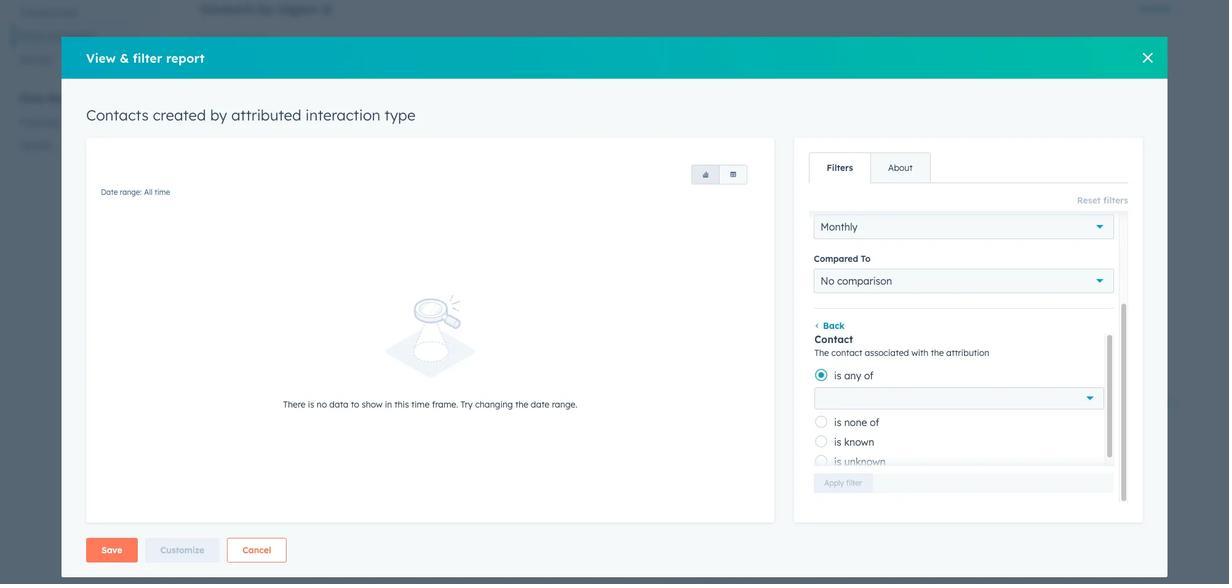 Task type: locate. For each thing, give the bounding box(es) containing it.
0 horizontal spatial attributed
[[231, 106, 301, 124]]

0 vertical spatial created
[[153, 106, 206, 124]]

tab list containing filters
[[809, 153, 931, 183]]

1 vertical spatial actions
[[1140, 397, 1171, 408]]

0 vertical spatial actions
[[1140, 3, 1171, 14]]

0 vertical spatial filter
[[133, 50, 162, 66]]

0 vertical spatial by
[[258, 1, 274, 17]]

filter inside button
[[847, 479, 863, 488]]

1 horizontal spatial date range: all time
[[200, 34, 269, 44]]

about
[[889, 162, 913, 174]]

all
[[243, 34, 252, 44], [144, 188, 153, 197]]

& right view
[[120, 50, 129, 66]]

1 vertical spatial all
[[144, 188, 153, 197]]

1 horizontal spatial date
[[200, 34, 217, 44]]

close image
[[1144, 53, 1153, 63]]

is left none
[[835, 416, 842, 429]]

changing
[[475, 399, 513, 410]]

1 vertical spatial filter
[[847, 479, 863, 488]]

0 horizontal spatial filter
[[133, 50, 162, 66]]

all inside contacts created by attributed interaction type dialog
[[144, 188, 153, 197]]

the left date
[[516, 399, 529, 410]]

is for is known
[[835, 436, 842, 448]]

0 vertical spatial type
[[385, 106, 416, 124]]

is left known
[[835, 436, 842, 448]]

& inside contacts created by attributed interaction type dialog
[[120, 50, 129, 66]]

by inside dialog
[[210, 106, 227, 124]]

data
[[20, 92, 44, 105]]

compared to
[[814, 253, 871, 264]]

1 horizontal spatial range:
[[219, 34, 241, 44]]

of right none
[[870, 416, 880, 429]]

to
[[351, 399, 359, 410]]

time
[[254, 34, 269, 44], [155, 188, 170, 197], [412, 399, 430, 410]]

filters link
[[810, 153, 871, 183]]

1 horizontal spatial &
[[120, 50, 129, 66]]

contacts created by attributed interaction type
[[86, 106, 416, 124], [200, 395, 493, 411]]

actions
[[1140, 3, 1171, 14], [1140, 397, 1171, 408]]

1 vertical spatial time
[[155, 188, 170, 197]]

range.
[[552, 399, 578, 410]]

the
[[931, 347, 944, 358], [516, 399, 529, 410]]

0 vertical spatial attributed
[[231, 106, 301, 124]]

2 horizontal spatial by
[[309, 395, 324, 411]]

contacts by region
[[200, 1, 317, 17]]

with
[[912, 347, 929, 358]]

interactive chart image
[[200, 46, 1180, 359]]

1 horizontal spatial time
[[254, 34, 269, 44]]

0 horizontal spatial by
[[210, 106, 227, 124]]

objects button
[[12, 134, 129, 158]]

region
[[277, 1, 317, 17]]

in
[[385, 399, 392, 410]]

the
[[815, 347, 829, 358]]

security link
[[12, 48, 129, 71]]

0 horizontal spatial &
[[52, 31, 58, 42]]

2 vertical spatial time
[[412, 399, 430, 410]]

&
[[52, 31, 58, 42], [120, 50, 129, 66]]

none
[[845, 416, 867, 429]]

customize
[[160, 545, 204, 556]]

known
[[845, 436, 875, 448]]

date inside contacts created by attributed interaction type dialog
[[101, 188, 118, 197]]

group
[[692, 165, 748, 185]]

privacy & consent link
[[12, 25, 129, 48]]

0 vertical spatial time
[[254, 34, 269, 44]]

1 actions button from the top
[[1140, 0, 1180, 17]]

1 vertical spatial by
[[210, 106, 227, 124]]

of right any
[[865, 370, 874, 382]]

None button
[[692, 165, 720, 185], [720, 165, 748, 185], [692, 165, 720, 185], [720, 165, 748, 185]]

of for is none of
[[870, 416, 880, 429]]

1 vertical spatial date
[[101, 188, 118, 197]]

1 horizontal spatial all
[[243, 34, 252, 44]]

reset
[[1078, 195, 1101, 206]]

0 vertical spatial range:
[[219, 34, 241, 44]]

type inside dialog
[[385, 106, 416, 124]]

the right with
[[931, 347, 944, 358]]

0 vertical spatial of
[[865, 370, 874, 382]]

actions button for contacts created by attributed interaction type
[[1140, 394, 1180, 411]]

0 vertical spatial contacts created by attributed interaction type
[[86, 106, 416, 124]]

created inside contacts created by attributed interaction type dialog
[[153, 106, 206, 124]]

0 horizontal spatial type
[[385, 106, 416, 124]]

no
[[317, 399, 327, 410]]

filter left report
[[133, 50, 162, 66]]

0 vertical spatial actions button
[[1140, 0, 1180, 17]]

1 horizontal spatial type
[[466, 395, 493, 411]]

contact
[[832, 347, 863, 358]]

cancel button
[[227, 538, 287, 563]]

0 vertical spatial the
[[931, 347, 944, 358]]

1 horizontal spatial the
[[931, 347, 944, 358]]

actions button for contacts by region
[[1140, 0, 1180, 17]]

no
[[821, 275, 835, 287]]

contacts
[[200, 1, 255, 17], [86, 106, 149, 124], [27, 164, 64, 175], [200, 395, 255, 411]]

date
[[200, 34, 217, 44], [101, 188, 118, 197]]

date up report
[[200, 34, 217, 44]]

apply filter
[[825, 479, 863, 488]]

privacy & consent
[[20, 31, 94, 42]]

cancel
[[243, 545, 271, 556]]

1 vertical spatial date range: all time
[[101, 188, 170, 197]]

objects
[[20, 140, 51, 151]]

is known
[[835, 436, 875, 448]]

tab list inside contacts created by attributed interaction type dialog
[[809, 153, 931, 183]]

& right privacy
[[52, 31, 58, 42]]

is up apply
[[835, 456, 842, 468]]

2 actions button from the top
[[1140, 394, 1180, 411]]

by
[[258, 1, 274, 17], [210, 106, 227, 124], [309, 395, 324, 411]]

consent
[[60, 31, 94, 42]]

actions for contacts by region
[[1140, 3, 1171, 14]]

filter
[[133, 50, 162, 66], [847, 479, 863, 488]]

range: inside contacts created by attributed interaction type dialog
[[120, 188, 142, 197]]

any
[[845, 370, 862, 382]]

created down report
[[153, 106, 206, 124]]

try
[[461, 399, 473, 410]]

0 vertical spatial interaction
[[306, 106, 381, 124]]

1 horizontal spatial attributed
[[328, 395, 391, 411]]

0 horizontal spatial created
[[153, 106, 206, 124]]

tracking code link
[[12, 1, 129, 25]]

of
[[865, 370, 874, 382], [870, 416, 880, 429]]

actions button
[[1140, 0, 1180, 17], [1140, 394, 1180, 411]]

1 horizontal spatial filter
[[847, 479, 863, 488]]

0 horizontal spatial all
[[144, 188, 153, 197]]

is
[[835, 370, 842, 382], [308, 399, 314, 410], [835, 416, 842, 429], [835, 436, 842, 448], [835, 456, 842, 468]]

privacy
[[20, 31, 49, 42]]

0 vertical spatial &
[[52, 31, 58, 42]]

2 vertical spatial by
[[309, 395, 324, 411]]

attributed inside dialog
[[231, 106, 301, 124]]

created left no on the bottom
[[258, 395, 305, 411]]

1 vertical spatial of
[[870, 416, 880, 429]]

data management
[[20, 92, 112, 105]]

contacts inside data management element
[[27, 164, 64, 175]]

date down contacts link
[[101, 188, 118, 197]]

1 actions from the top
[[1140, 3, 1171, 14]]

range:
[[219, 34, 241, 44], [120, 188, 142, 197]]

tracking
[[20, 7, 54, 18]]

0 horizontal spatial interaction
[[306, 106, 381, 124]]

filter right apply
[[847, 479, 863, 488]]

1 vertical spatial interaction
[[394, 395, 462, 411]]

created
[[153, 106, 206, 124], [258, 395, 305, 411]]

tab list
[[809, 153, 931, 183]]

2 actions from the top
[[1140, 397, 1171, 408]]

unknown
[[845, 456, 886, 468]]

apply filter button
[[814, 474, 873, 493]]

date range: all time
[[200, 34, 269, 44], [101, 188, 170, 197]]

is left any
[[835, 370, 842, 382]]

0 horizontal spatial range:
[[120, 188, 142, 197]]

associated
[[865, 347, 909, 358]]

monthly button
[[814, 214, 1115, 239]]

interaction inside dialog
[[306, 106, 381, 124]]

1 horizontal spatial interaction
[[394, 395, 462, 411]]

1 vertical spatial the
[[516, 399, 529, 410]]

tracking code
[[20, 7, 78, 18]]

apply
[[825, 479, 845, 488]]

0 horizontal spatial date
[[101, 188, 118, 197]]

attribution
[[947, 347, 990, 358]]

is for is none of
[[835, 416, 842, 429]]

1 vertical spatial actions button
[[1140, 394, 1180, 411]]

type
[[385, 106, 416, 124], [466, 395, 493, 411]]

0 horizontal spatial date range: all time
[[101, 188, 170, 197]]

save button
[[86, 538, 138, 563]]

1 vertical spatial range:
[[120, 188, 142, 197]]

1 horizontal spatial created
[[258, 395, 305, 411]]

interaction
[[306, 106, 381, 124], [394, 395, 462, 411]]

attributed
[[231, 106, 301, 124], [328, 395, 391, 411]]

1 vertical spatial &
[[120, 50, 129, 66]]



Task type: vqa. For each thing, say whether or not it's contained in the screenshot.
list
no



Task type: describe. For each thing, give the bounding box(es) containing it.
view & filter report
[[86, 50, 205, 66]]

properties link
[[12, 111, 129, 134]]

to
[[861, 253, 871, 264]]

no comparison
[[821, 275, 893, 287]]

the inside contact the contact associated with the attribution
[[931, 347, 944, 358]]

filters
[[1104, 195, 1129, 206]]

code
[[56, 7, 78, 18]]

data management element
[[12, 92, 129, 417]]

0 horizontal spatial the
[[516, 399, 529, 410]]

back
[[824, 320, 845, 331]]

no comparison button
[[814, 269, 1115, 293]]

0 vertical spatial date range: all time
[[200, 34, 269, 44]]

group inside contacts created by attributed interaction type dialog
[[692, 165, 748, 185]]

reset filters
[[1078, 195, 1129, 206]]

1 vertical spatial created
[[258, 395, 305, 411]]

is left no on the bottom
[[308, 399, 314, 410]]

about link
[[871, 153, 930, 183]]

view
[[86, 50, 116, 66]]

1 horizontal spatial by
[[258, 1, 274, 17]]

filters
[[827, 162, 853, 174]]

date range: all time inside contacts created by attributed interaction type dialog
[[101, 188, 170, 197]]

2 horizontal spatial time
[[412, 399, 430, 410]]

contacts inside dialog
[[86, 106, 149, 124]]

contact
[[815, 333, 854, 346]]

& for view
[[120, 50, 129, 66]]

report
[[166, 50, 205, 66]]

is for is any of
[[835, 370, 842, 382]]

data
[[329, 399, 349, 410]]

date
[[531, 399, 550, 410]]

0 vertical spatial date
[[200, 34, 217, 44]]

save
[[101, 545, 122, 556]]

1 vertical spatial attributed
[[328, 395, 391, 411]]

is unknown
[[835, 456, 886, 468]]

actions for contacts created by attributed interaction type
[[1140, 397, 1171, 408]]

is none of
[[835, 416, 880, 429]]

show
[[362, 399, 383, 410]]

0 vertical spatial all
[[243, 34, 252, 44]]

frame.
[[432, 399, 458, 410]]

this
[[395, 399, 409, 410]]

0 horizontal spatial time
[[155, 188, 170, 197]]

contacts created by attributed interaction type inside dialog
[[86, 106, 416, 124]]

reset filters button
[[1078, 193, 1129, 208]]

of for is any of
[[865, 370, 874, 382]]

there is no data to show in this time frame. try changing the date range.
[[283, 399, 578, 410]]

is for is unknown
[[835, 456, 842, 468]]

properties
[[20, 117, 61, 128]]

there
[[283, 399, 306, 410]]

1 vertical spatial type
[[466, 395, 493, 411]]

back button
[[814, 320, 845, 331]]

compared
[[814, 253, 859, 264]]

1 vertical spatial contacts created by attributed interaction type
[[200, 395, 493, 411]]

contact the contact associated with the attribution
[[815, 333, 990, 358]]

comparison
[[838, 275, 893, 287]]

customize button
[[145, 538, 220, 563]]

contacts link
[[12, 158, 129, 181]]

is any of
[[835, 370, 874, 382]]

& for privacy
[[52, 31, 58, 42]]

monthly
[[821, 221, 858, 233]]

management
[[47, 92, 112, 105]]

contacts created by attributed interaction type dialog
[[61, 37, 1168, 578]]

security
[[20, 54, 53, 65]]



